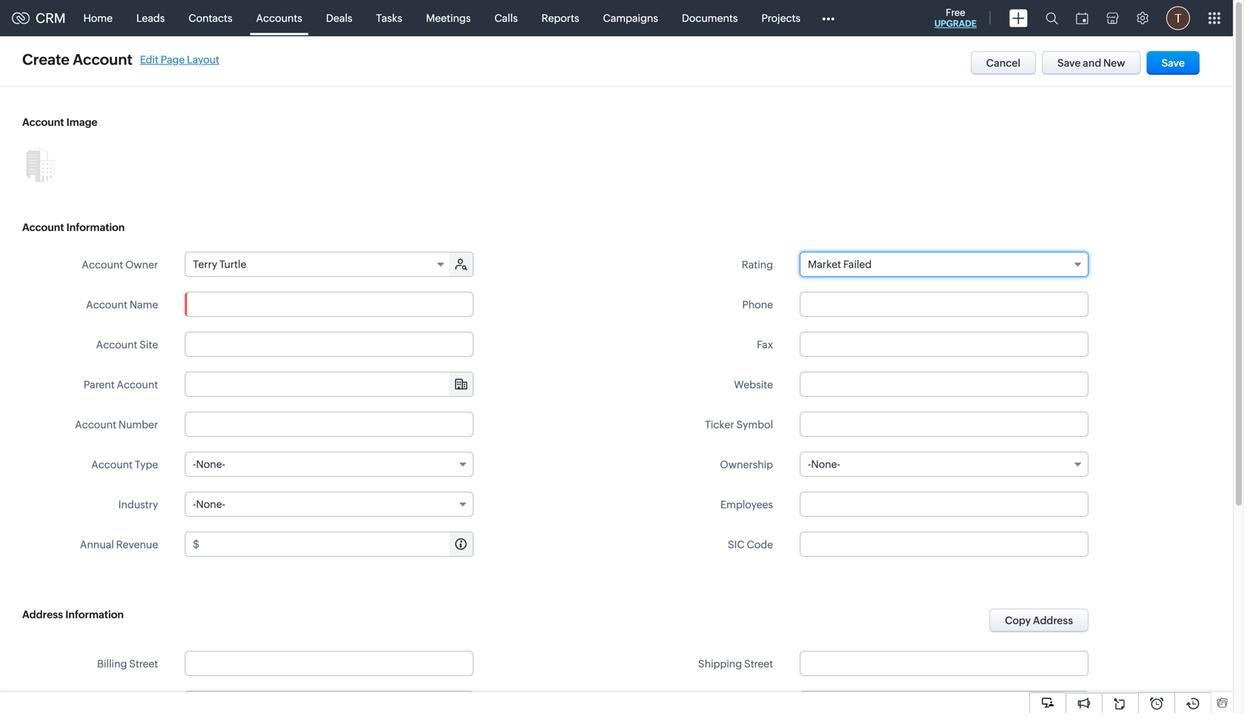Task type: locate. For each thing, give the bounding box(es) containing it.
calls
[[495, 12, 518, 24]]

-
[[193, 459, 196, 471], [808, 459, 812, 471], [193, 499, 196, 511]]

save for save and new
[[1058, 57, 1081, 69]]

campaigns link
[[591, 0, 670, 36]]

crm
[[36, 11, 66, 26]]

projects link
[[750, 0, 813, 36]]

projects
[[762, 12, 801, 24]]

1 street from the left
[[129, 658, 158, 670]]

1 horizontal spatial street
[[745, 658, 774, 670]]

account for account type
[[91, 459, 133, 471]]

None text field
[[185, 332, 474, 357], [186, 373, 473, 396], [800, 492, 1089, 517], [185, 651, 474, 676], [185, 691, 474, 714], [800, 691, 1089, 714], [185, 332, 474, 357], [186, 373, 473, 396], [800, 492, 1089, 517], [185, 651, 474, 676], [185, 691, 474, 714], [800, 691, 1089, 714]]

0 horizontal spatial address
[[22, 609, 63, 621]]

1 save from the left
[[1058, 57, 1081, 69]]

information
[[66, 222, 125, 233], [65, 609, 124, 621]]

save and new
[[1058, 57, 1126, 69]]

account for account site
[[96, 339, 138, 351]]

search element
[[1037, 0, 1068, 36]]

account down home
[[73, 51, 133, 68]]

failed
[[844, 259, 872, 270]]

account left image
[[22, 116, 64, 128]]

street right billing
[[129, 658, 158, 670]]

number
[[119, 419, 158, 431]]

account left the type
[[91, 459, 133, 471]]

account down image
[[22, 222, 64, 233]]

street for billing street
[[129, 658, 158, 670]]

address
[[22, 609, 63, 621], [1034, 615, 1074, 627]]

account type
[[91, 459, 158, 471]]

0 horizontal spatial street
[[129, 658, 158, 670]]

none- for symbol
[[812, 459, 841, 471]]

account left owner
[[82, 259, 123, 271]]

account number
[[75, 419, 158, 431]]

edit
[[140, 54, 159, 66]]

save button
[[1147, 51, 1200, 75]]

logo image
[[12, 12, 30, 24]]

account
[[73, 51, 133, 68], [22, 116, 64, 128], [22, 222, 64, 233], [82, 259, 123, 271], [86, 299, 128, 311], [96, 339, 138, 351], [117, 379, 158, 391], [75, 419, 116, 431], [91, 459, 133, 471]]

account left site
[[96, 339, 138, 351]]

save inside save 'button'
[[1162, 57, 1186, 69]]

contacts link
[[177, 0, 244, 36]]

- for industry
[[193, 499, 196, 511]]

calls link
[[483, 0, 530, 36]]

information for address
[[65, 609, 124, 621]]

information for account
[[66, 222, 125, 233]]

- for account type
[[193, 459, 196, 471]]

crm link
[[12, 11, 66, 26]]

documents
[[682, 12, 738, 24]]

account down parent
[[75, 419, 116, 431]]

-none- field for account number
[[185, 452, 474, 477]]

sic code
[[728, 539, 774, 551]]

- up '$'
[[193, 499, 196, 511]]

upgrade
[[935, 19, 977, 29]]

leads link
[[125, 0, 177, 36]]

save down profile element
[[1162, 57, 1186, 69]]

street
[[129, 658, 158, 670], [745, 658, 774, 670]]

account right parent
[[117, 379, 158, 391]]

create account edit page layout
[[22, 51, 219, 68]]

Other Modules field
[[813, 6, 845, 30]]

copy address button
[[990, 609, 1089, 633]]

1 vertical spatial information
[[65, 609, 124, 621]]

page
[[161, 54, 185, 66]]

save
[[1058, 57, 1081, 69], [1162, 57, 1186, 69]]

create menu element
[[1001, 0, 1037, 36]]

profile image
[[1167, 6, 1191, 30]]

0 horizontal spatial save
[[1058, 57, 1081, 69]]

phone
[[743, 299, 774, 311]]

home
[[83, 12, 113, 24]]

- right the type
[[193, 459, 196, 471]]

1 horizontal spatial save
[[1162, 57, 1186, 69]]

account name
[[86, 299, 158, 311]]

profile element
[[1158, 0, 1200, 36]]

account information
[[22, 222, 125, 233]]

information up billing
[[65, 609, 124, 621]]

reports link
[[530, 0, 591, 36]]

2 street from the left
[[745, 658, 774, 670]]

-none-
[[193, 459, 225, 471], [808, 459, 841, 471], [193, 499, 225, 511]]

account for account image
[[22, 116, 64, 128]]

save inside save and new button
[[1058, 57, 1081, 69]]

2 save from the left
[[1162, 57, 1186, 69]]

None text field
[[185, 292, 474, 317], [800, 292, 1089, 317], [800, 332, 1089, 357], [800, 372, 1089, 397], [185, 412, 474, 437], [800, 412, 1089, 437], [800, 532, 1089, 557], [202, 533, 473, 556], [800, 651, 1089, 676], [185, 292, 474, 317], [800, 292, 1089, 317], [800, 332, 1089, 357], [800, 372, 1089, 397], [185, 412, 474, 437], [800, 412, 1089, 437], [800, 532, 1089, 557], [202, 533, 473, 556], [800, 651, 1089, 676]]

information up account owner
[[66, 222, 125, 233]]

street for shipping street
[[745, 658, 774, 670]]

-None- field
[[185, 452, 474, 477], [800, 452, 1089, 477], [185, 492, 474, 517]]

- right ownership
[[808, 459, 812, 471]]

street right shipping
[[745, 658, 774, 670]]

account for account owner
[[82, 259, 123, 271]]

address information copy address
[[22, 609, 1074, 627]]

account left name
[[86, 299, 128, 311]]

new
[[1104, 57, 1126, 69]]

0 vertical spatial information
[[66, 222, 125, 233]]

information inside address information copy address
[[65, 609, 124, 621]]

shipping
[[699, 658, 742, 670]]

none- for number
[[196, 459, 225, 471]]

- for ownership
[[808, 459, 812, 471]]

save left and
[[1058, 57, 1081, 69]]

home link
[[72, 0, 125, 36]]

employees
[[721, 499, 774, 511]]

revenue
[[116, 539, 158, 551]]

leads
[[136, 12, 165, 24]]

copy
[[1006, 615, 1032, 627]]

terry turtle
[[193, 259, 247, 270]]

None field
[[186, 373, 473, 396]]

create
[[22, 51, 70, 68]]

cancel
[[987, 57, 1021, 69]]

none-
[[196, 459, 225, 471], [812, 459, 841, 471], [196, 499, 225, 511]]

-none- field for ticker symbol
[[800, 452, 1089, 477]]



Task type: describe. For each thing, give the bounding box(es) containing it.
account for account information
[[22, 222, 64, 233]]

owner
[[125, 259, 158, 271]]

image image
[[22, 147, 58, 182]]

account owner
[[82, 259, 158, 271]]

code
[[747, 539, 774, 551]]

annual revenue
[[80, 539, 158, 551]]

type
[[135, 459, 158, 471]]

website
[[734, 379, 774, 391]]

Terry Turtle field
[[186, 253, 451, 276]]

sic
[[728, 539, 745, 551]]

shipping street
[[699, 658, 774, 670]]

market failed
[[808, 259, 872, 270]]

ticker symbol
[[705, 419, 774, 431]]

account for account name
[[86, 299, 128, 311]]

accounts
[[256, 12, 303, 24]]

meetings
[[426, 12, 471, 24]]

account image
[[22, 116, 98, 128]]

deals
[[326, 12, 353, 24]]

parent
[[84, 379, 115, 391]]

layout
[[187, 54, 219, 66]]

deals link
[[314, 0, 364, 36]]

billing street
[[97, 658, 158, 670]]

symbol
[[737, 419, 774, 431]]

terry
[[193, 259, 217, 270]]

search image
[[1046, 12, 1059, 24]]

contacts
[[189, 12, 233, 24]]

Market Failed field
[[800, 252, 1089, 277]]

-none- for account number
[[193, 459, 225, 471]]

industry
[[118, 499, 158, 511]]

edit page layout link
[[140, 54, 219, 66]]

turtle
[[220, 259, 247, 270]]

$
[[193, 539, 200, 551]]

market
[[808, 259, 842, 270]]

meetings link
[[414, 0, 483, 36]]

cancel button
[[971, 51, 1037, 75]]

site
[[140, 339, 158, 351]]

save for save
[[1162, 57, 1186, 69]]

account for account number
[[75, 419, 116, 431]]

fax
[[757, 339, 774, 351]]

parent account
[[84, 379, 158, 391]]

-none- for ticker symbol
[[808, 459, 841, 471]]

name
[[130, 299, 158, 311]]

reports
[[542, 12, 580, 24]]

ticker
[[705, 419, 735, 431]]

rating
[[742, 259, 774, 271]]

ownership
[[720, 459, 774, 471]]

accounts link
[[244, 0, 314, 36]]

campaigns
[[603, 12, 659, 24]]

image
[[66, 116, 98, 128]]

calendar image
[[1077, 12, 1089, 24]]

1 horizontal spatial address
[[1034, 615, 1074, 627]]

tasks
[[376, 12, 403, 24]]

free
[[946, 7, 966, 18]]

free upgrade
[[935, 7, 977, 29]]

and
[[1083, 57, 1102, 69]]

create menu image
[[1010, 9, 1028, 27]]

tasks link
[[364, 0, 414, 36]]

account site
[[96, 339, 158, 351]]

save and new button
[[1043, 51, 1142, 75]]

billing
[[97, 658, 127, 670]]

documents link
[[670, 0, 750, 36]]

annual
[[80, 539, 114, 551]]



Task type: vqa. For each thing, say whether or not it's contained in the screenshot.
the SIC Code
yes



